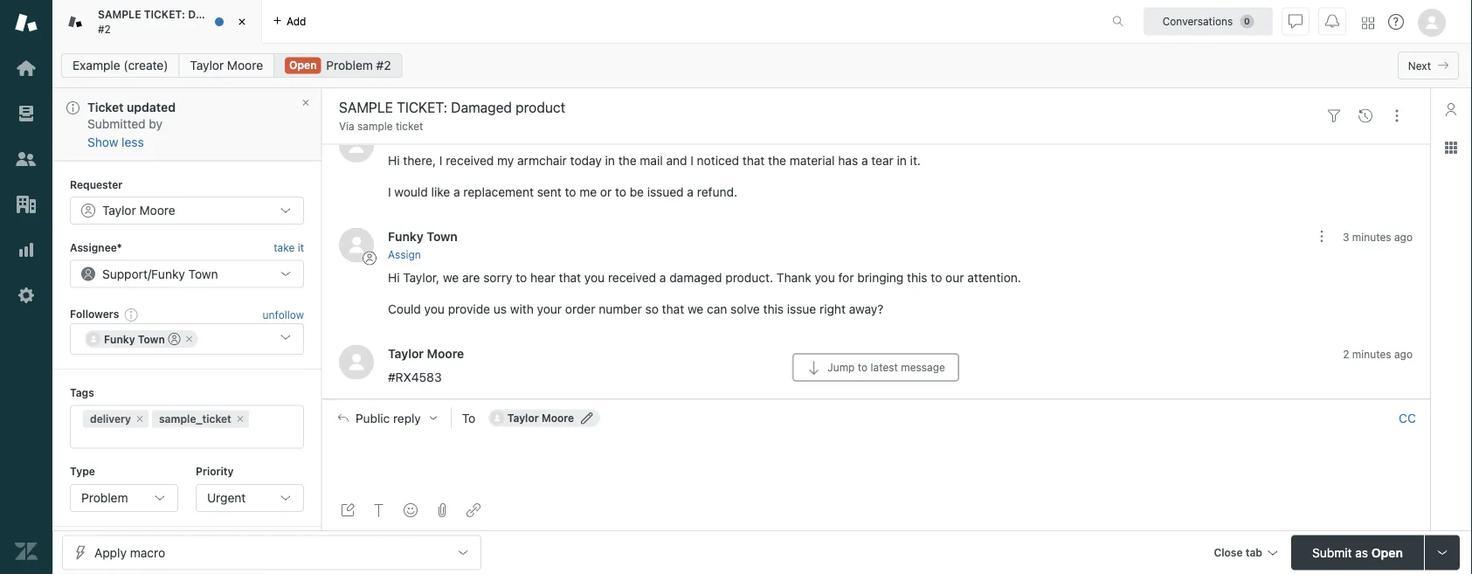 Task type: describe. For each thing, give the bounding box(es) containing it.
or
[[600, 184, 612, 198]]

moore inside requester element
[[139, 203, 175, 217]]

3 minutes ago
[[1343, 230, 1413, 242]]

cc button
[[1399, 410, 1416, 426]]

apps image
[[1444, 141, 1458, 155]]

are
[[462, 270, 480, 284]]

problem button
[[70, 483, 178, 511]]

my
[[497, 152, 514, 167]]

type
[[70, 465, 95, 477]]

submit
[[1313, 545, 1352, 560]]

show less button
[[87, 134, 144, 150]]

funky for funky town
[[104, 332, 135, 345]]

ticket
[[87, 100, 124, 114]]

1 horizontal spatial taylor moore link
[[388, 346, 464, 360]]

funky town
[[104, 332, 165, 345]]

format text image
[[372, 503, 386, 517]]

show
[[87, 134, 118, 149]]

draft mode image
[[341, 503, 355, 517]]

has
[[838, 152, 858, 167]]

reply
[[393, 411, 421, 425]]

i would like a replacement sent to me or to be issued a refund.
[[388, 184, 738, 198]]

example
[[73, 58, 120, 73]]

1 horizontal spatial we
[[688, 301, 704, 316]]

support
[[102, 266, 148, 281]]

would
[[394, 184, 428, 198]]

could
[[388, 301, 421, 316]]

2 in from the left
[[897, 152, 907, 167]]

additional actions image
[[1315, 229, 1329, 243]]

funkytownclown1@gmail.com image
[[87, 332, 100, 346]]

moore inside secondary element
[[227, 58, 263, 73]]

taylor inside secondary element
[[190, 58, 224, 73]]

minutes for hi taylor, we are sorry to hear that you received a damaged product. thank you for bringing this to our attention.
[[1352, 230, 1392, 242]]

as
[[1356, 545, 1368, 560]]

assignee*
[[70, 241, 122, 253]]

get help image
[[1388, 14, 1404, 30]]

and
[[666, 152, 687, 167]]

funky town link
[[388, 228, 458, 243]]

public
[[356, 411, 390, 425]]

hide composer image
[[869, 392, 883, 406]]

add link (cmd k) image
[[467, 503, 481, 517]]

tags
[[70, 386, 94, 398]]

edit user image
[[581, 412, 593, 424]]

conversations button
[[1144, 7, 1273, 35]]

with
[[510, 301, 534, 316]]

taylor inside requester element
[[102, 203, 136, 217]]

via sample ticket
[[339, 120, 423, 132]]

funky town option
[[85, 330, 198, 347]]

2 horizontal spatial that
[[743, 152, 765, 167]]

0 vertical spatial this
[[907, 270, 928, 284]]

organizations image
[[15, 193, 38, 216]]

moore left edit user icon at the left bottom of page
[[542, 412, 574, 424]]

material
[[790, 152, 835, 167]]

requester
[[70, 178, 123, 190]]

bringing
[[857, 270, 904, 284]]

a left damaged
[[660, 270, 666, 284]]

3
[[1343, 230, 1350, 242]]

taylor moore right taylor.moore@example.com image
[[507, 412, 574, 424]]

us
[[494, 301, 507, 316]]

1 vertical spatial open
[[1372, 545, 1403, 560]]

problem for problem #2
[[326, 58, 373, 73]]

delivery
[[90, 412, 131, 425]]

apply macro
[[94, 545, 165, 560]]

minutes for #rx4583
[[1352, 347, 1392, 360]]

zendesk support image
[[15, 11, 38, 34]]

user is an agent image
[[168, 332, 181, 345]]

add attachment image
[[435, 503, 449, 517]]

public reply button
[[322, 400, 451, 436]]

taylor moore inside conversationlabel log
[[388, 346, 464, 360]]

funky town assign
[[388, 228, 458, 261]]

#2 inside sample ticket: damaged product #2
[[98, 23, 111, 35]]

0 horizontal spatial received
[[446, 152, 494, 167]]

support / funky town
[[102, 266, 218, 281]]

a right issued on the top of the page
[[687, 184, 694, 198]]

so
[[645, 301, 659, 316]]

next
[[1408, 59, 1431, 72]]

issued
[[647, 184, 684, 198]]

1 horizontal spatial remove image
[[235, 413, 245, 424]]

close tab
[[1214, 547, 1263, 559]]

our
[[946, 270, 964, 284]]

2 horizontal spatial you
[[815, 270, 835, 284]]

next button
[[1398, 52, 1459, 80]]

damaged
[[188, 8, 237, 21]]

2 minutes ago text field
[[1343, 347, 1413, 360]]

notifications image
[[1326, 14, 1340, 28]]

close ticket collision notification image
[[301, 97, 311, 108]]

ago for #rx4583
[[1395, 347, 1413, 360]]

product
[[240, 8, 280, 21]]

sample ticket: damaged product #2
[[98, 8, 280, 35]]

today
[[570, 152, 602, 167]]

priority
[[196, 465, 234, 477]]

sample
[[357, 120, 393, 132]]

conversationlabel log
[[322, 113, 1430, 399]]

problem #2
[[326, 58, 391, 73]]

to left hear on the left top of page
[[516, 270, 527, 284]]

events image
[[1359, 109, 1373, 123]]

there,
[[403, 152, 436, 167]]

1 vertical spatial that
[[559, 270, 581, 284]]

1 vertical spatial this
[[763, 301, 784, 316]]

taylor moore link inside secondary element
[[179, 53, 274, 78]]

2 the from the left
[[768, 152, 786, 167]]

latest
[[871, 361, 898, 374]]

zendesk image
[[15, 540, 38, 563]]

example (create) button
[[61, 53, 180, 78]]

hi for hi there, i received my armchair today in the mail and i noticed that the material has a tear in it.
[[388, 152, 400, 167]]

less
[[122, 134, 144, 149]]

tabs tab list
[[52, 0, 1094, 44]]

avatar image for #rx4583
[[339, 344, 374, 379]]

2 minutes ago
[[1343, 347, 1413, 360]]

unfollow
[[263, 308, 304, 320]]

by
[[149, 117, 163, 131]]

example (create)
[[73, 58, 168, 73]]

damaged
[[670, 270, 722, 284]]

main element
[[0, 0, 52, 574]]

urgent button
[[196, 483, 304, 511]]

/
[[148, 266, 151, 281]]

#2 inside secondary element
[[376, 58, 391, 73]]

tear
[[871, 152, 894, 167]]

customers image
[[15, 148, 38, 170]]

assign
[[388, 248, 421, 261]]

town inside assignee* element
[[188, 266, 218, 281]]

taylor right taylor.moore@example.com image
[[507, 412, 539, 424]]

ticket
[[396, 120, 423, 132]]

hi taylor, we are sorry to hear that you received a damaged product. thank you for bringing this to our attention.
[[388, 270, 1021, 284]]

provide
[[448, 301, 490, 316]]

thank
[[777, 270, 812, 284]]

take
[[274, 241, 295, 253]]

funky inside assignee* element
[[151, 266, 185, 281]]

close tab button
[[1206, 535, 1285, 573]]



Task type: locate. For each thing, give the bounding box(es) containing it.
i right there,
[[439, 152, 443, 167]]

avatar image for hi there, i received my armchair today in the mail and i noticed that the material has a tear in it.
[[339, 127, 374, 162]]

0 horizontal spatial town
[[138, 332, 165, 345]]

1 hi from the top
[[388, 152, 400, 167]]

1 vertical spatial problem
[[81, 490, 128, 504]]

2 horizontal spatial funky
[[388, 228, 424, 243]]

taylor moore inside requester element
[[102, 203, 175, 217]]

funky up assign button
[[388, 228, 424, 243]]

#rx4583
[[388, 370, 442, 384]]

0 vertical spatial avatar image
[[339, 127, 374, 162]]

close
[[1214, 547, 1243, 559]]

followers element
[[70, 323, 304, 354]]

for
[[838, 270, 854, 284]]

jump to latest message button
[[793, 353, 959, 381]]

urgent
[[207, 490, 246, 504]]

1 the from the left
[[618, 152, 637, 167]]

to right jump
[[858, 361, 868, 374]]

tab containing sample ticket: damaged product
[[52, 0, 280, 44]]

0 horizontal spatial #2
[[98, 23, 111, 35]]

conversations
[[1163, 15, 1233, 28]]

customer context image
[[1444, 102, 1458, 116]]

in
[[605, 152, 615, 167], [897, 152, 907, 167]]

that
[[743, 152, 765, 167], [559, 270, 581, 284], [662, 301, 684, 316]]

received
[[446, 152, 494, 167], [608, 270, 656, 284]]

views image
[[15, 102, 38, 125]]

you up order
[[584, 270, 605, 284]]

sent
[[537, 184, 562, 198]]

funky right support
[[151, 266, 185, 281]]

1 vertical spatial we
[[688, 301, 704, 316]]

0 vertical spatial town
[[427, 228, 458, 243]]

to
[[462, 411, 476, 425]]

town left user is an agent icon
[[138, 332, 165, 345]]

minutes
[[1352, 230, 1392, 242], [1352, 347, 1392, 360]]

problem inside secondary element
[[326, 58, 373, 73]]

hi left there,
[[388, 152, 400, 167]]

2 horizontal spatial town
[[427, 228, 458, 243]]

taylor inside conversationlabel log
[[388, 346, 424, 360]]

number
[[599, 301, 642, 316]]

in right today
[[605, 152, 615, 167]]

problem up via
[[326, 58, 373, 73]]

that right hear on the left top of page
[[559, 270, 581, 284]]

town for funky town assign
[[427, 228, 458, 243]]

insert emojis image
[[404, 503, 418, 517]]

funky for funky town assign
[[388, 228, 424, 243]]

sample_ticket
[[159, 412, 231, 425]]

i
[[439, 152, 443, 167], [691, 152, 694, 167], [388, 184, 391, 198]]

that right noticed
[[743, 152, 765, 167]]

received up could you provide us with your order number so that we can solve this issue right away?
[[608, 270, 656, 284]]

that right 'so'
[[662, 301, 684, 316]]

2 ago from the top
[[1395, 347, 1413, 360]]

1 horizontal spatial the
[[768, 152, 786, 167]]

1 vertical spatial minutes
[[1352, 347, 1392, 360]]

macro
[[130, 545, 165, 560]]

to right or
[[615, 184, 626, 198]]

like
[[431, 184, 450, 198]]

ago for hi taylor, we are sorry to hear that you received a damaged product. thank you for bringing this to our attention.
[[1395, 230, 1413, 242]]

moore down close icon
[[227, 58, 263, 73]]

0 vertical spatial funky
[[388, 228, 424, 243]]

this left issue
[[763, 301, 784, 316]]

0 vertical spatial problem
[[326, 58, 373, 73]]

you
[[584, 270, 605, 284], [815, 270, 835, 284], [424, 301, 445, 316]]

via
[[339, 120, 354, 132]]

submitted
[[87, 117, 146, 131]]

ago
[[1395, 230, 1413, 242], [1395, 347, 1413, 360]]

can
[[707, 301, 727, 316]]

1 vertical spatial taylor moore link
[[388, 346, 464, 360]]

#2 up the via sample ticket
[[376, 58, 391, 73]]

you left the for
[[815, 270, 835, 284]]

taylor moore down requester
[[102, 203, 175, 217]]

the left material
[[768, 152, 786, 167]]

3 minutes ago text field
[[1343, 230, 1413, 242]]

cc
[[1399, 411, 1416, 425]]

moore inside conversationlabel log
[[427, 346, 464, 360]]

1 horizontal spatial in
[[897, 152, 907, 167]]

ago right 3
[[1395, 230, 1413, 242]]

taylor moore link up #rx4583
[[388, 346, 464, 360]]

the
[[618, 152, 637, 167], [768, 152, 786, 167]]

to left our on the right
[[931, 270, 942, 284]]

0 vertical spatial ago
[[1395, 230, 1413, 242]]

away?
[[849, 301, 884, 316]]

hi for hi taylor, we are sorry to hear that you received a damaged product. thank you for bringing this to our attention.
[[388, 270, 400, 284]]

taylor,
[[403, 270, 440, 284]]

1 in from the left
[[605, 152, 615, 167]]

taylor down requester
[[102, 203, 136, 217]]

#2 down sample
[[98, 23, 111, 35]]

hi there, i received my armchair today in the mail and i noticed that the material has a tear in it.
[[388, 152, 921, 167]]

2
[[1343, 347, 1350, 360]]

ago right 2 at bottom
[[1395, 347, 1413, 360]]

1 horizontal spatial town
[[188, 266, 218, 281]]

admin image
[[15, 284, 38, 307]]

1 horizontal spatial you
[[584, 270, 605, 284]]

to inside button
[[858, 361, 868, 374]]

in left the it. at top
[[897, 152, 907, 167]]

1 vertical spatial #2
[[376, 58, 391, 73]]

0 horizontal spatial we
[[443, 270, 459, 284]]

1 vertical spatial town
[[188, 266, 218, 281]]

0 vertical spatial that
[[743, 152, 765, 167]]

town right /
[[188, 266, 218, 281]]

1 horizontal spatial open
[[1372, 545, 1403, 560]]

be
[[630, 184, 644, 198]]

2 minutes from the top
[[1352, 347, 1392, 360]]

1 horizontal spatial that
[[662, 301, 684, 316]]

your
[[537, 301, 562, 316]]

1 vertical spatial avatar image
[[339, 227, 374, 262]]

town inside 'option'
[[138, 332, 165, 345]]

funky inside funky town 'option'
[[104, 332, 135, 345]]

followers
[[70, 308, 119, 320]]

remove image
[[184, 333, 195, 344], [235, 413, 245, 424]]

0 vertical spatial hi
[[388, 152, 400, 167]]

taylor moore inside secondary element
[[190, 58, 263, 73]]

assignee* element
[[70, 260, 304, 288]]

taylor down sample ticket: damaged product #2
[[190, 58, 224, 73]]

hi down the assign on the top
[[388, 270, 400, 284]]

reporting image
[[15, 239, 38, 261]]

mail
[[640, 152, 663, 167]]

problem inside popup button
[[81, 490, 128, 504]]

jump
[[828, 361, 855, 374]]

2 vertical spatial avatar image
[[339, 344, 374, 379]]

secondary element
[[52, 48, 1472, 83]]

1 horizontal spatial received
[[608, 270, 656, 284]]

town inside funky town assign
[[427, 228, 458, 243]]

taylor.moore@example.com image
[[490, 411, 504, 425]]

2 avatar image from the top
[[339, 227, 374, 262]]

taylor moore down close icon
[[190, 58, 263, 73]]

taylor moore up #rx4583
[[388, 346, 464, 360]]

0 vertical spatial received
[[446, 152, 494, 167]]

1 vertical spatial funky
[[151, 266, 185, 281]]

zendesk products image
[[1362, 17, 1375, 29]]

requester element
[[70, 196, 304, 224]]

tab
[[52, 0, 280, 44]]

3 avatar image from the top
[[339, 344, 374, 379]]

1 vertical spatial ago
[[1395, 347, 1413, 360]]

0 horizontal spatial taylor moore link
[[179, 53, 274, 78]]

2 vertical spatial town
[[138, 332, 165, 345]]

0 vertical spatial taylor moore link
[[179, 53, 274, 78]]

0 horizontal spatial problem
[[81, 490, 128, 504]]

minutes right 3
[[1352, 230, 1392, 242]]

avatar image up public
[[339, 344, 374, 379]]

message
[[901, 361, 945, 374]]

filter image
[[1327, 109, 1341, 123]]

assign button
[[388, 247, 421, 262]]

funky
[[388, 228, 424, 243], [151, 266, 185, 281], [104, 332, 135, 345]]

jump to latest message
[[828, 361, 945, 374]]

refund.
[[697, 184, 738, 198]]

ticket actions image
[[1390, 109, 1404, 123]]

close image
[[233, 13, 251, 31]]

taylor up #rx4583
[[388, 346, 424, 360]]

noticed
[[697, 152, 739, 167]]

0 vertical spatial open
[[289, 59, 317, 71]]

1 horizontal spatial funky
[[151, 266, 185, 281]]

tab
[[1246, 547, 1263, 559]]

avatar image
[[339, 127, 374, 162], [339, 227, 374, 262], [339, 344, 374, 379]]

1 vertical spatial remove image
[[235, 413, 245, 424]]

moore up support / funky town on the top of the page
[[139, 203, 175, 217]]

alert containing ticket updated
[[52, 88, 322, 161]]

avatar image left ticket
[[339, 127, 374, 162]]

a right has
[[862, 152, 868, 167]]

problem for problem
[[81, 490, 128, 504]]

2 vertical spatial funky
[[104, 332, 135, 345]]

0 horizontal spatial i
[[388, 184, 391, 198]]

alert
[[52, 88, 322, 161]]

add
[[287, 15, 306, 28]]

remove image
[[135, 413, 145, 424]]

you right could
[[424, 301, 445, 316]]

0 horizontal spatial this
[[763, 301, 784, 316]]

apply
[[94, 545, 127, 560]]

0 vertical spatial #2
[[98, 23, 111, 35]]

a right 'like'
[[454, 184, 460, 198]]

1 horizontal spatial i
[[439, 152, 443, 167]]

2 vertical spatial that
[[662, 301, 684, 316]]

town down 'like'
[[427, 228, 458, 243]]

minutes right 2 at bottom
[[1352, 347, 1392, 360]]

1 horizontal spatial this
[[907, 270, 928, 284]]

0 horizontal spatial the
[[618, 152, 637, 167]]

to left me at the left
[[565, 184, 576, 198]]

sorry
[[483, 270, 513, 284]]

this right bringing
[[907, 270, 928, 284]]

funky right funkytownclown1@gmail.com image
[[104, 332, 135, 345]]

town for funky town
[[138, 332, 165, 345]]

0 horizontal spatial in
[[605, 152, 615, 167]]

open inside secondary element
[[289, 59, 317, 71]]

1 ago from the top
[[1395, 230, 1413, 242]]

i left would at the left of the page
[[388, 184, 391, 198]]

0 horizontal spatial you
[[424, 301, 445, 316]]

armchair
[[517, 152, 567, 167]]

problem down type
[[81, 490, 128, 504]]

1 minutes from the top
[[1352, 230, 1392, 242]]

Subject field
[[336, 97, 1315, 118]]

1 vertical spatial hi
[[388, 270, 400, 284]]

taylor moore
[[190, 58, 263, 73], [102, 203, 175, 217], [388, 346, 464, 360], [507, 412, 574, 424]]

get started image
[[15, 57, 38, 80]]

1 vertical spatial received
[[608, 270, 656, 284]]

displays possible ticket submission types image
[[1436, 546, 1450, 560]]

i right and
[[691, 152, 694, 167]]

public reply
[[356, 411, 421, 425]]

moore up #rx4583
[[427, 346, 464, 360]]

this
[[907, 270, 928, 284], [763, 301, 784, 316]]

unfollow button
[[263, 306, 304, 322]]

issue
[[787, 301, 816, 316]]

0 vertical spatial minutes
[[1352, 230, 1392, 242]]

2 hi from the top
[[388, 270, 400, 284]]

solve
[[731, 301, 760, 316]]

remove image right user is an agent icon
[[184, 333, 195, 344]]

0 horizontal spatial open
[[289, 59, 317, 71]]

1 avatar image from the top
[[339, 127, 374, 162]]

me
[[580, 184, 597, 198]]

remove image right the sample_ticket
[[235, 413, 245, 424]]

1 horizontal spatial problem
[[326, 58, 373, 73]]

could you provide us with your order number so that we can solve this issue right away?
[[388, 301, 884, 316]]

avatar image left assign button
[[339, 227, 374, 262]]

we left can
[[688, 301, 704, 316]]

add button
[[262, 0, 317, 43]]

we left are
[[443, 270, 459, 284]]

sample
[[98, 8, 141, 21]]

funky inside funky town assign
[[388, 228, 424, 243]]

a
[[862, 152, 868, 167], [454, 184, 460, 198], [687, 184, 694, 198], [660, 270, 666, 284]]

0 horizontal spatial remove image
[[184, 333, 195, 344]]

it
[[298, 241, 304, 253]]

0 vertical spatial remove image
[[184, 333, 195, 344]]

submit as open
[[1313, 545, 1403, 560]]

take it
[[274, 241, 304, 253]]

received left 'my'
[[446, 152, 494, 167]]

it.
[[910, 152, 921, 167]]

1 horizontal spatial #2
[[376, 58, 391, 73]]

taylor moore link down close icon
[[179, 53, 274, 78]]

0 horizontal spatial that
[[559, 270, 581, 284]]

right
[[820, 301, 846, 316]]

problem
[[326, 58, 373, 73], [81, 490, 128, 504]]

0 horizontal spatial funky
[[104, 332, 135, 345]]

ticket:
[[144, 8, 185, 21]]

2 horizontal spatial i
[[691, 152, 694, 167]]

the left mail
[[618, 152, 637, 167]]

button displays agent's chat status as invisible. image
[[1289, 14, 1303, 28]]

open up close ticket collision notification image
[[289, 59, 317, 71]]

open right as
[[1372, 545, 1403, 560]]

0 vertical spatial we
[[443, 270, 459, 284]]

info on adding followers image
[[124, 307, 138, 321]]



Task type: vqa. For each thing, say whether or not it's contained in the screenshot.
Unfortunately, the package has already left our warehouse. But once you receive it, you can send that one lamp back to us and you'll get a refund for both the lamp and the shipping cost. yesterday 14:05 Text Field
no



